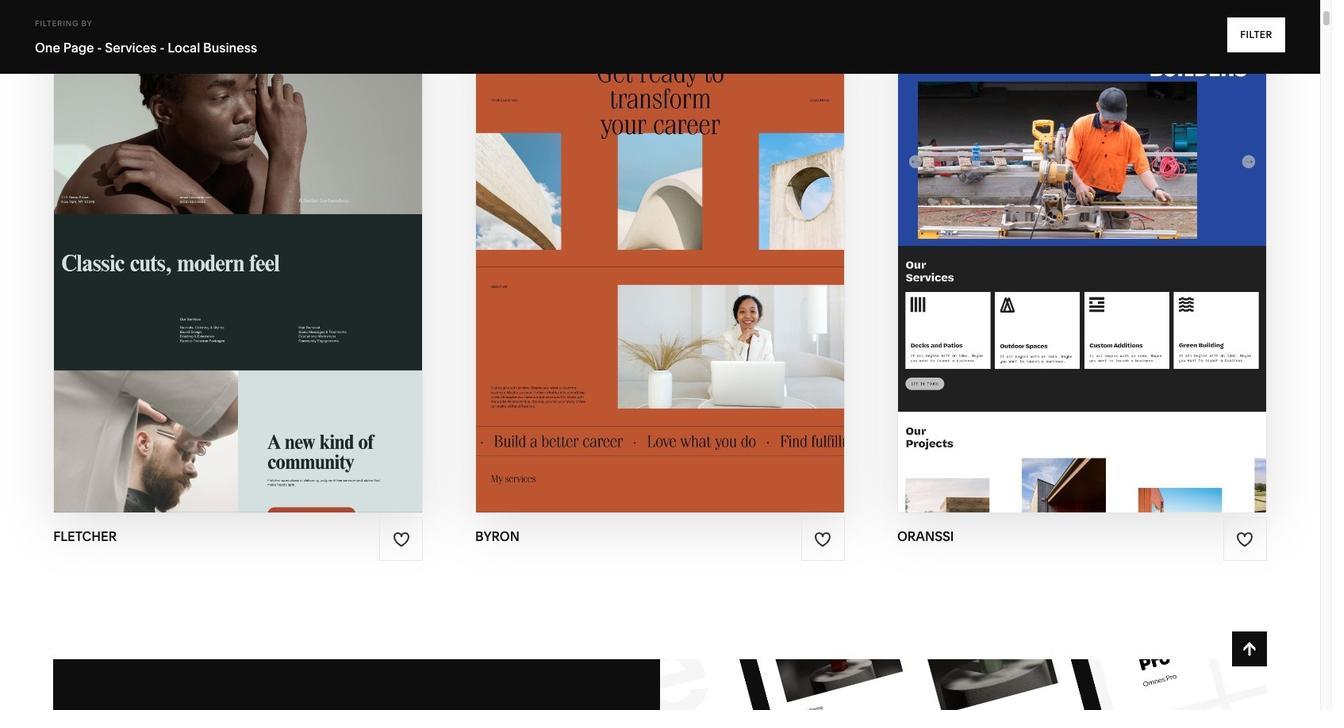Task type: describe. For each thing, give the bounding box(es) containing it.
add fletcher to your favorites list image
[[392, 531, 410, 548]]



Task type: vqa. For each thing, say whether or not it's contained in the screenshot.
Entertainment
no



Task type: locate. For each thing, give the bounding box(es) containing it.
preview of building your own template image
[[660, 659, 1267, 710]]

oranssi image
[[898, 21, 1266, 512]]

back to top image
[[1241, 640, 1258, 658]]

add byron to your favorites list image
[[814, 531, 832, 548]]

byron image
[[476, 21, 844, 512]]

fletcher image
[[54, 21, 422, 512]]



